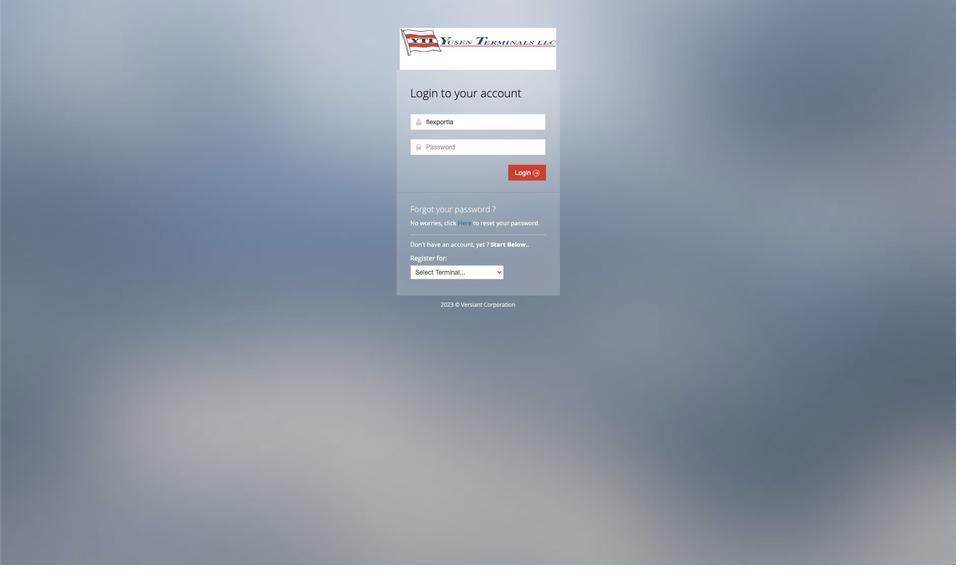 Task type: describe. For each thing, give the bounding box(es) containing it.
? inside forgot your password ? no worries, click here to reset your password.
[[492, 203, 496, 215]]

worries,
[[420, 219, 443, 227]]

Password password field
[[410, 139, 545, 155]]

swapright image
[[533, 170, 539, 176]]

reset
[[481, 219, 495, 227]]

register for:
[[410, 254, 447, 263]]

lock image
[[415, 143, 422, 151]]

below.
[[507, 240, 527, 249]]

don't
[[410, 240, 426, 249]]

user image
[[415, 118, 422, 126]]

to inside forgot your password ? no worries, click here to reset your password.
[[473, 219, 479, 227]]

corporation
[[484, 301, 515, 309]]

login for login
[[515, 169, 533, 176]]

for:
[[437, 254, 447, 263]]

yet
[[476, 240, 485, 249]]

account,
[[451, 240, 475, 249]]

start
[[491, 240, 506, 249]]

.
[[527, 240, 529, 249]]

login to your account
[[410, 85, 521, 101]]

versiant
[[461, 301, 482, 309]]

have
[[427, 240, 441, 249]]



Task type: locate. For each thing, give the bounding box(es) containing it.
1 horizontal spatial to
[[473, 219, 479, 227]]

1 horizontal spatial login
[[515, 169, 533, 176]]

login inside button
[[515, 169, 533, 176]]

1 vertical spatial ?
[[487, 240, 489, 249]]

login
[[410, 85, 438, 101], [515, 169, 533, 176]]

0 horizontal spatial ?
[[487, 240, 489, 249]]

account
[[481, 85, 521, 101]]

2 vertical spatial your
[[497, 219, 509, 227]]

to up username text box
[[441, 85, 452, 101]]

Username text field
[[410, 114, 545, 130]]

1 vertical spatial to
[[473, 219, 479, 227]]

1 vertical spatial login
[[515, 169, 533, 176]]

0 vertical spatial your
[[455, 85, 478, 101]]

don't have an account, yet ? start below. .
[[410, 240, 531, 249]]

0 vertical spatial to
[[441, 85, 452, 101]]

an
[[442, 240, 449, 249]]

click
[[444, 219, 456, 227]]

forgot your password ? no worries, click here to reset your password.
[[410, 203, 540, 227]]

password
[[455, 203, 490, 215]]

0 horizontal spatial to
[[441, 85, 452, 101]]

0 horizontal spatial login
[[410, 85, 438, 101]]

here
[[458, 219, 472, 227]]

login for login to your account
[[410, 85, 438, 101]]

here link
[[458, 219, 472, 227]]

to
[[441, 85, 452, 101], [473, 219, 479, 227]]

0 horizontal spatial your
[[436, 203, 453, 215]]

2023 © versiant corporation
[[441, 301, 515, 309]]

no
[[410, 219, 419, 227]]

2023
[[441, 301, 454, 309]]

your right reset
[[497, 219, 509, 227]]

to right here link
[[473, 219, 479, 227]]

0 vertical spatial login
[[410, 85, 438, 101]]

your up click
[[436, 203, 453, 215]]

1 horizontal spatial ?
[[492, 203, 496, 215]]

? up reset
[[492, 203, 496, 215]]

forgot
[[410, 203, 434, 215]]

? right yet
[[487, 240, 489, 249]]

register
[[410, 254, 435, 263]]

1 horizontal spatial your
[[455, 85, 478, 101]]

login button
[[509, 165, 546, 181]]

password.
[[511, 219, 540, 227]]

2 horizontal spatial your
[[497, 219, 509, 227]]

1 vertical spatial your
[[436, 203, 453, 215]]

0 vertical spatial ?
[[492, 203, 496, 215]]

your up username text box
[[455, 85, 478, 101]]

your
[[455, 85, 478, 101], [436, 203, 453, 215], [497, 219, 509, 227]]

©
[[455, 301, 460, 309]]

?
[[492, 203, 496, 215], [487, 240, 489, 249]]



Task type: vqa. For each thing, say whether or not it's contained in the screenshot.
Corporation
yes



